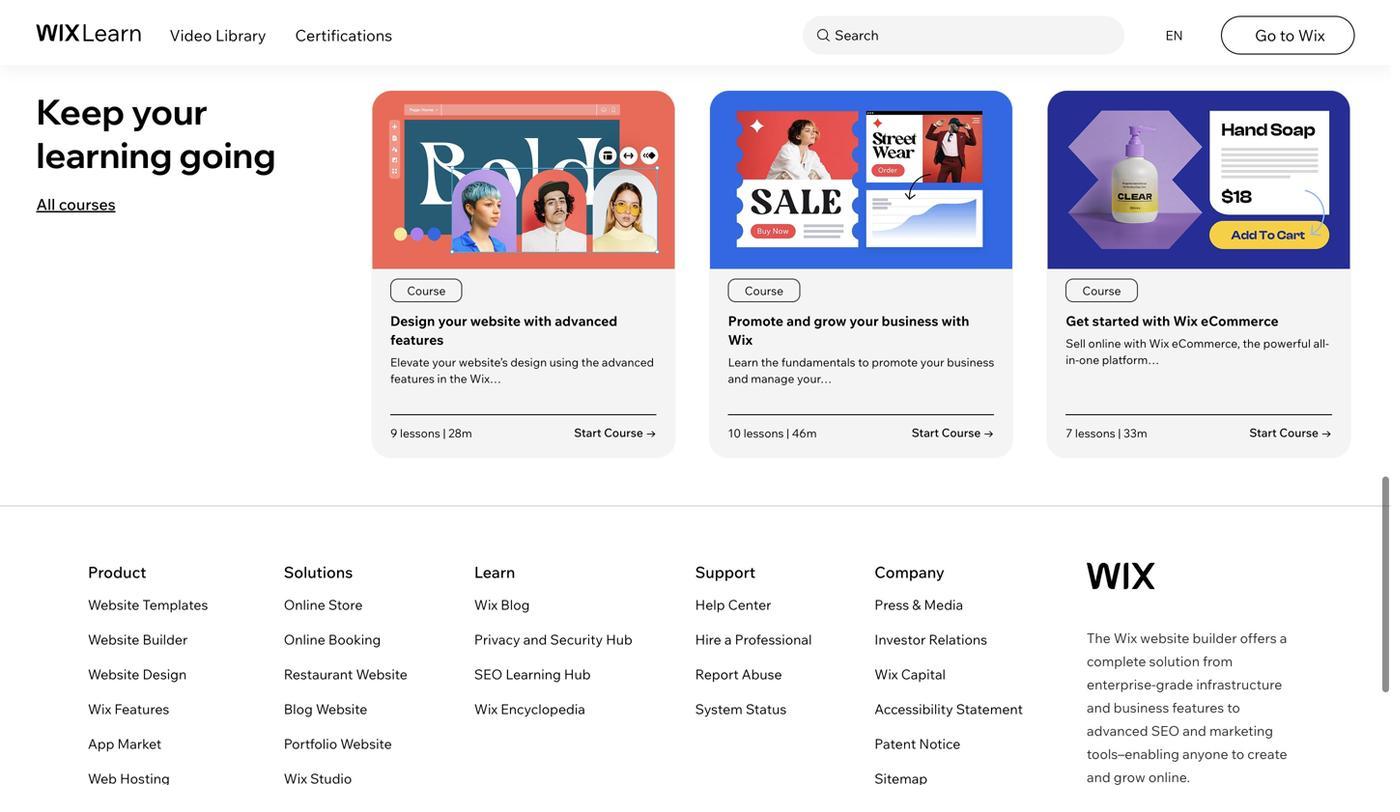 Task type: locate. For each thing, give the bounding box(es) containing it.
a right hire
[[724, 631, 732, 648]]

0 vertical spatial learn
[[728, 355, 759, 370]]

online
[[284, 596, 325, 613], [284, 631, 325, 648]]

hub
[[606, 631, 633, 648], [564, 666, 591, 683]]

website down booking
[[356, 666, 408, 683]]

2 start course → from the left
[[912, 426, 994, 440]]

advanced
[[555, 313, 618, 330], [602, 355, 654, 370], [1087, 722, 1148, 739]]

start inside design your website with advanced features list item
[[574, 426, 601, 440]]

start course → button for get started with wix ecommerce
[[1250, 425, 1332, 441]]

the inside promote and grow your business with wix learn the fundamentals to promote your business and manage your…
[[761, 355, 779, 370]]

→ down all-
[[1321, 426, 1332, 440]]

started
[[1092, 313, 1139, 330]]

7 lessons | 33m
[[1066, 426, 1147, 440]]

10
[[728, 426, 741, 440]]

business inside the wix website builder offers a complete solution from enterprise-grade infrastructure and business features to advanced seo and marketing tools–enabling anyone to create and grow online.
[[1114, 699, 1169, 716]]

2 vertical spatial features
[[1172, 699, 1224, 716]]

your up the in
[[432, 355, 456, 370]]

→ inside design your website with advanced features list item
[[646, 426, 657, 440]]

| inside get started with wix ecommerce list item
[[1118, 426, 1121, 440]]

lessons right 7
[[1075, 426, 1116, 440]]

1 vertical spatial grow
[[1114, 769, 1146, 785]]

start down using
[[574, 426, 601, 440]]

3 start from the left
[[1250, 426, 1277, 440]]

1 vertical spatial learn
[[474, 563, 515, 582]]

online store
[[284, 596, 363, 613]]

course
[[407, 283, 446, 298], [745, 283, 784, 298], [1083, 283, 1121, 298], [604, 426, 643, 440], [942, 426, 981, 440], [1280, 426, 1319, 440]]

1 horizontal spatial grow
[[1114, 769, 1146, 785]]

online.
[[1149, 769, 1190, 785]]

1 horizontal spatial lessons
[[744, 426, 784, 440]]

design
[[390, 313, 435, 330], [143, 666, 187, 683]]

design down builder
[[143, 666, 187, 683]]

start inside list item
[[1250, 426, 1277, 440]]

blog up portfolio
[[284, 701, 313, 718]]

features
[[114, 701, 169, 718]]

system
[[695, 701, 743, 718]]

0 vertical spatial hub
[[606, 631, 633, 648]]

go to wix
[[1255, 25, 1325, 45]]

website up website design
[[88, 631, 139, 648]]

3 → from the left
[[1321, 426, 1332, 440]]

0 horizontal spatial |
[[443, 426, 446, 440]]

0 horizontal spatial lessons
[[400, 426, 440, 440]]

1 vertical spatial hub
[[564, 666, 591, 683]]

seo inside the wix website builder offers a complete solution from enterprise-grade infrastructure and business features to advanced seo and marketing tools–enabling anyone to create and grow online.
[[1151, 722, 1180, 739]]

start course → button down promote in the top of the page
[[912, 425, 994, 441]]

features down grade
[[1172, 699, 1224, 716]]

→ for design your website with advanced features
[[646, 426, 657, 440]]

start down promote in the top of the page
[[912, 426, 939, 440]]

to inside promote and grow your business with wix learn the fundamentals to promote your business and manage your…
[[858, 355, 869, 370]]

manage
[[751, 371, 795, 386]]

wix up app on the left bottom of page
[[88, 701, 111, 718]]

→ inside get started with wix ecommerce list item
[[1321, 426, 1332, 440]]

start course → for promote and grow your business with wix
[[912, 426, 994, 440]]

0 horizontal spatial learn
[[474, 563, 515, 582]]

| left 28m
[[443, 426, 446, 440]]

to left promote in the top of the page
[[858, 355, 869, 370]]

advanced right using
[[602, 355, 654, 370]]

website down product
[[88, 596, 139, 613]]

the
[[1243, 336, 1261, 351], [581, 355, 599, 370], [761, 355, 779, 370], [449, 371, 467, 386]]

grow up fundamentals
[[814, 313, 847, 330]]

start course → inside promote and grow your business with wix list item
[[912, 426, 994, 440]]

to down marketing on the right
[[1232, 746, 1245, 763]]

2 | from the left
[[787, 426, 789, 440]]

wix down promote
[[728, 331, 753, 348]]

lessons inside promote and grow your business with wix list item
[[744, 426, 784, 440]]

0 vertical spatial design
[[390, 313, 435, 330]]

|
[[443, 426, 446, 440], [787, 426, 789, 440], [1118, 426, 1121, 440]]

wix
[[1298, 25, 1325, 45], [1173, 313, 1198, 330], [728, 331, 753, 348], [1149, 336, 1169, 351], [474, 596, 498, 613], [1114, 630, 1137, 647], [875, 666, 898, 683], [88, 701, 111, 718], [474, 701, 498, 718]]

learn
[[728, 355, 759, 370], [474, 563, 515, 582]]

1 online from the top
[[284, 596, 325, 613]]

start course → button
[[574, 425, 657, 441], [912, 425, 994, 441], [1250, 425, 1332, 441]]

1 horizontal spatial business
[[947, 355, 994, 370]]

with inside promote and grow your business with wix learn the fundamentals to promote your business and manage your…
[[942, 313, 970, 330]]

features down elevate
[[390, 371, 435, 386]]

1 vertical spatial online
[[284, 631, 325, 648]]

start course → down promote in the top of the page
[[912, 426, 994, 440]]

business up promote in the top of the page
[[882, 313, 939, 330]]

one
[[1079, 352, 1100, 367]]

advanced up tools–enabling
[[1087, 722, 1148, 739]]

learn inside promote and grow your business with wix learn the fundamentals to promote your business and manage your…
[[728, 355, 759, 370]]

2 vertical spatial business
[[1114, 699, 1169, 716]]

learning
[[506, 666, 561, 683]]

wix blog link
[[474, 593, 530, 617]]

2 online from the top
[[284, 631, 325, 648]]

2 horizontal spatial start course → button
[[1250, 425, 1332, 441]]

1 horizontal spatial →
[[984, 426, 994, 440]]

hub right security
[[606, 631, 633, 648]]

3 | from the left
[[1118, 426, 1121, 440]]

1 vertical spatial design
[[143, 666, 187, 683]]

| inside promote and grow your business with wix list item
[[787, 426, 789, 440]]

2 lessons from the left
[[744, 426, 784, 440]]

business down enterprise- at the right
[[1114, 699, 1169, 716]]

lessons inside get started with wix ecommerce list item
[[1075, 426, 1116, 440]]

market
[[117, 736, 162, 752]]

0 horizontal spatial →
[[646, 426, 657, 440]]

start course → inside design your website with advanced features list item
[[574, 426, 657, 440]]

website inside website design link
[[88, 666, 139, 683]]

1 horizontal spatial blog
[[501, 596, 530, 613]]

company
[[875, 563, 945, 582]]

2 horizontal spatial lessons
[[1075, 426, 1116, 440]]

1 vertical spatial website
[[1140, 630, 1190, 647]]

3 start course → button from the left
[[1250, 425, 1332, 441]]

to right go
[[1280, 25, 1295, 45]]

start inside promote and grow your business with wix list item
[[912, 426, 939, 440]]

1 horizontal spatial seo
[[1151, 722, 1180, 739]]

2 horizontal spatial |
[[1118, 426, 1121, 440]]

seo down privacy
[[474, 666, 503, 683]]

en button
[[1154, 16, 1192, 54]]

keep
[[36, 90, 125, 133]]

wix right go
[[1298, 25, 1325, 45]]

lessons right 10
[[744, 426, 784, 440]]

list containing design your website with advanced features
[[371, 90, 1355, 459]]

wix left encyclopedia at the left
[[474, 701, 498, 718]]

start course → button down using
[[574, 425, 657, 441]]

website up website's
[[470, 313, 521, 330]]

online for online store
[[284, 596, 325, 613]]

0 vertical spatial website
[[470, 313, 521, 330]]

website inside the wix website builder offers a complete solution from enterprise-grade infrastructure and business features to advanced seo and marketing tools–enabling anyone to create and grow online.
[[1140, 630, 1190, 647]]

advanced up using
[[555, 313, 618, 330]]

design up elevate
[[390, 313, 435, 330]]

features inside the wix website builder offers a complete solution from enterprise-grade infrastructure and business features to advanced seo and marketing tools–enabling anyone to create and grow online.
[[1172, 699, 1224, 716]]

1 horizontal spatial hub
[[606, 631, 633, 648]]

the up manage
[[761, 355, 779, 370]]

learn up wix blog
[[474, 563, 515, 582]]

grow inside promote and grow your business with wix learn the fundamentals to promote your business and manage your…
[[814, 313, 847, 330]]

start course → button inside design your website with advanced features list item
[[574, 425, 657, 441]]

start course → button for design your website with advanced features
[[574, 425, 657, 441]]

start course → button inside promote and grow your business with wix list item
[[912, 425, 994, 441]]

1 → from the left
[[646, 426, 657, 440]]

start down powerful
[[1250, 426, 1277, 440]]

0 horizontal spatial grow
[[814, 313, 847, 330]]

features up elevate
[[390, 331, 444, 348]]

2 horizontal spatial →
[[1321, 426, 1332, 440]]

seo
[[474, 666, 503, 683], [1151, 722, 1180, 739]]

patent notice link
[[875, 733, 961, 756]]

→ left 10
[[646, 426, 657, 440]]

privacy and security hub link
[[474, 628, 633, 651]]

two product pages from an online streetwear store with buy now and order buttons with a graph that shows increasing sales. image
[[710, 91, 1012, 269]]

grow
[[814, 313, 847, 330], [1114, 769, 1146, 785]]

app market
[[88, 736, 162, 752]]

1 horizontal spatial |
[[787, 426, 789, 440]]

elevate
[[390, 355, 430, 370]]

2 start from the left
[[912, 426, 939, 440]]

wix up complete
[[1114, 630, 1137, 647]]

and down enterprise- at the right
[[1087, 699, 1111, 716]]

start course → button down powerful
[[1250, 425, 1332, 441]]

start course → button inside get started with wix ecommerce list item
[[1250, 425, 1332, 441]]

Search text field
[[830, 23, 1120, 47]]

security
[[550, 631, 603, 648]]

1 start course → from the left
[[574, 426, 657, 440]]

1 start course → button from the left
[[574, 425, 657, 441]]

builder
[[1193, 630, 1237, 647]]

help
[[695, 596, 725, 613]]

in-
[[1066, 352, 1079, 367]]

wix up privacy
[[474, 596, 498, 613]]

going
[[179, 133, 276, 177]]

marketing
[[1210, 722, 1273, 739]]

1 horizontal spatial learn
[[728, 355, 759, 370]]

wix encyclopedia link
[[474, 698, 585, 721]]

website down restaurant website link
[[316, 701, 367, 718]]

1 start from the left
[[574, 426, 601, 440]]

→
[[646, 426, 657, 440], [984, 426, 994, 440], [1321, 426, 1332, 440]]

lessons right the 9
[[400, 426, 440, 440]]

enterprise-
[[1087, 676, 1156, 693]]

1 horizontal spatial start
[[912, 426, 939, 440]]

lessons inside design your website with advanced features list item
[[400, 426, 440, 440]]

seo up tools–enabling
[[1151, 722, 1180, 739]]

0 horizontal spatial blog
[[284, 701, 313, 718]]

1 horizontal spatial website
[[1140, 630, 1190, 647]]

wix left capital
[[875, 666, 898, 683]]

from
[[1203, 653, 1233, 670]]

wix inside the go to wix link
[[1298, 25, 1325, 45]]

notice
[[919, 736, 961, 752]]

menu bar
[[0, 0, 1391, 65]]

9
[[390, 426, 397, 440]]

start course → inside get started with wix ecommerce list item
[[1250, 426, 1332, 440]]

get started with wix ecommerce sell online with wix ecommerce, the powerful all- in-one platform…
[[1066, 313, 1329, 367]]

blog website link
[[284, 698, 367, 721]]

0 horizontal spatial start
[[574, 426, 601, 440]]

website
[[88, 596, 139, 613], [88, 631, 139, 648], [88, 666, 139, 683], [356, 666, 408, 683], [316, 701, 367, 718], [340, 736, 392, 752]]

website inside design your website with advanced features elevate your website's design using the advanced features in the wix…
[[470, 313, 521, 330]]

media
[[924, 596, 963, 613]]

| left the "46m"
[[787, 426, 789, 440]]

anyone
[[1183, 746, 1229, 763]]

investor relations
[[875, 631, 987, 648]]

portfolio
[[284, 736, 337, 752]]

0 horizontal spatial start course →
[[574, 426, 657, 440]]

2 start course → button from the left
[[912, 425, 994, 441]]

hub down security
[[564, 666, 591, 683]]

learn up manage
[[728, 355, 759, 370]]

templates
[[143, 596, 208, 613]]

in
[[437, 371, 447, 386]]

2 horizontal spatial start
[[1250, 426, 1277, 440]]

website up "wix features"
[[88, 666, 139, 683]]

list
[[371, 90, 1355, 459]]

1 horizontal spatial a
[[1280, 630, 1287, 647]]

promote and grow your business with wix learn the fundamentals to promote your business and manage your…
[[728, 313, 994, 386]]

1 horizontal spatial start course → button
[[912, 425, 994, 441]]

online up restaurant
[[284, 631, 325, 648]]

grow down tools–enabling
[[1114, 769, 1146, 785]]

2 horizontal spatial start course →
[[1250, 426, 1332, 440]]

blog up privacy
[[501, 596, 530, 613]]

the inside the get started with wix ecommerce sell online with wix ecommerce, the powerful all- in-one platform…
[[1243, 336, 1261, 351]]

online booking
[[284, 631, 381, 648]]

0 horizontal spatial start course → button
[[574, 425, 657, 441]]

advanced inside the wix website builder offers a complete solution from enterprise-grade infrastructure and business features to advanced seo and marketing tools–enabling anyone to create and grow online.
[[1087, 722, 1148, 739]]

wix inside the wix website builder offers a complete solution from enterprise-grade infrastructure and business features to advanced seo and marketing tools–enabling anyone to create and grow online.
[[1114, 630, 1137, 647]]

online down solutions
[[284, 596, 325, 613]]

1 lessons from the left
[[400, 426, 440, 440]]

→ inside promote and grow your business with wix list item
[[984, 426, 994, 440]]

1 | from the left
[[443, 426, 446, 440]]

relations
[[929, 631, 987, 648]]

0 vertical spatial business
[[882, 313, 939, 330]]

0 horizontal spatial hub
[[564, 666, 591, 683]]

a right offers at bottom
[[1280, 630, 1287, 647]]

video library link
[[170, 25, 266, 45]]

| inside design your website with advanced features list item
[[443, 426, 446, 440]]

2 vertical spatial advanced
[[1087, 722, 1148, 739]]

courses
[[59, 195, 116, 214]]

and left manage
[[728, 371, 748, 386]]

your…
[[797, 371, 832, 386]]

a inside the wix website builder offers a complete solution from enterprise-grade infrastructure and business features to advanced seo and marketing tools–enabling anyone to create and grow online.
[[1280, 630, 1287, 647]]

system status link
[[695, 698, 787, 721]]

the down ecommerce
[[1243, 336, 1261, 351]]

→ left 7
[[984, 426, 994, 440]]

1 vertical spatial seo
[[1151, 722, 1180, 739]]

3 lessons from the left
[[1075, 426, 1116, 440]]

start course → down powerful
[[1250, 426, 1332, 440]]

website for your
[[470, 313, 521, 330]]

certifications link
[[295, 25, 392, 45]]

business right promote in the top of the page
[[947, 355, 994, 370]]

product
[[88, 563, 146, 582]]

wix inside wix capital link
[[875, 666, 898, 683]]

website builder link
[[88, 628, 188, 651]]

website up solution
[[1140, 630, 1190, 647]]

keep your learning going
[[36, 90, 276, 177]]

and up the anyone
[[1183, 722, 1207, 739]]

0 horizontal spatial website
[[470, 313, 521, 330]]

blog
[[501, 596, 530, 613], [284, 701, 313, 718]]

0 vertical spatial online
[[284, 596, 325, 613]]

help center
[[695, 596, 771, 613]]

1 horizontal spatial design
[[390, 313, 435, 330]]

your down video
[[131, 90, 208, 133]]

| left the 33m
[[1118, 426, 1121, 440]]

| for online
[[1118, 426, 1121, 440]]

0 horizontal spatial seo
[[474, 666, 503, 683]]

to
[[1280, 25, 1295, 45], [858, 355, 869, 370], [1227, 699, 1240, 716], [1232, 746, 1245, 763]]

1 vertical spatial blog
[[284, 701, 313, 718]]

2 → from the left
[[984, 426, 994, 440]]

certifications
[[295, 25, 392, 45]]

online store link
[[284, 593, 363, 617]]

your right promote in the top of the page
[[921, 355, 945, 370]]

lessons
[[400, 426, 440, 440], [744, 426, 784, 440], [1075, 426, 1116, 440]]

blog inside 'link'
[[284, 701, 313, 718]]

with
[[524, 313, 552, 330], [942, 313, 970, 330], [1142, 313, 1170, 330], [1124, 336, 1147, 351]]

2 horizontal spatial business
[[1114, 699, 1169, 716]]

start course → down using
[[574, 426, 657, 440]]

1 horizontal spatial start course →
[[912, 426, 994, 440]]

3 start course → from the left
[[1250, 426, 1332, 440]]

hire a professional link
[[695, 628, 812, 651]]

website down blog website 'link'
[[340, 736, 392, 752]]

0 vertical spatial grow
[[814, 313, 847, 330]]

1 vertical spatial business
[[947, 355, 994, 370]]



Task type: vqa. For each thing, say whether or not it's contained in the screenshot.
Promote
yes



Task type: describe. For each thing, give the bounding box(es) containing it.
solution
[[1149, 653, 1200, 670]]

press & media link
[[875, 593, 963, 617]]

video
[[170, 25, 212, 45]]

encyclopedia
[[501, 701, 585, 718]]

0 vertical spatial features
[[390, 331, 444, 348]]

fundamentals
[[781, 355, 856, 370]]

complete
[[1087, 653, 1146, 670]]

| for elevate
[[443, 426, 446, 440]]

website inside restaurant website link
[[356, 666, 408, 683]]

menu bar containing video library
[[0, 0, 1391, 65]]

wix up ecommerce,
[[1173, 313, 1198, 330]]

wix inside the wix features link
[[88, 701, 111, 718]]

solutions
[[284, 563, 353, 582]]

wix inside wix blog link
[[474, 596, 498, 613]]

grow inside the wix website builder offers a complete solution from enterprise-grade infrastructure and business features to advanced seo and marketing tools–enabling anyone to create and grow online.
[[1114, 769, 1146, 785]]

business for the wix website builder offers a complete solution from enterprise-grade infrastructure and business features to advanced seo and marketing tools–enabling anyone to create and grow online.
[[1114, 699, 1169, 716]]

→ for promote and grow your business with wix
[[984, 426, 994, 440]]

your inside keep your learning going
[[131, 90, 208, 133]]

online for online booking
[[284, 631, 325, 648]]

website inside blog website 'link'
[[316, 701, 367, 718]]

press
[[875, 596, 909, 613]]

design your website with advanced features list item
[[371, 90, 676, 459]]

wix logo, homepage image
[[1087, 563, 1156, 590]]

get started with wix ecommerce list item
[[1047, 90, 1351, 459]]

wix inside wix encyclopedia link
[[474, 701, 498, 718]]

platform…
[[1102, 352, 1160, 367]]

design your website with advanced features link
[[390, 313, 618, 348]]

patent
[[875, 736, 916, 752]]

website inside 'website templates' link
[[88, 596, 139, 613]]

lessons for wix
[[744, 426, 784, 440]]

hire
[[695, 631, 721, 648]]

| for wix
[[787, 426, 789, 440]]

website for wix
[[1140, 630, 1190, 647]]

create
[[1248, 746, 1287, 763]]

investor
[[875, 631, 926, 648]]

0 horizontal spatial design
[[143, 666, 187, 683]]

offers
[[1240, 630, 1277, 647]]

three small headshots with colorful backgrounds obscure a fancy title: "bold" image
[[372, 91, 675, 269]]

support
[[695, 563, 756, 582]]

press & media
[[875, 596, 963, 613]]

promote and grow your business with wix link
[[728, 313, 970, 348]]

website inside portfolio website link
[[340, 736, 392, 752]]

all courses
[[36, 195, 116, 214]]

wix down get started with wix ecommerce link
[[1149, 336, 1169, 351]]

your up promote in the top of the page
[[850, 313, 879, 330]]

website templates link
[[88, 593, 208, 617]]

restaurant
[[284, 666, 353, 683]]

accessibility statement
[[875, 701, 1023, 718]]

wix features
[[88, 701, 169, 718]]

wix encyclopedia
[[474, 701, 585, 718]]

website design link
[[88, 663, 187, 686]]

start course → for design your website with advanced features
[[574, 426, 657, 440]]

using
[[550, 355, 579, 370]]

privacy
[[474, 631, 520, 648]]

app market link
[[88, 733, 162, 756]]

go
[[1255, 25, 1277, 45]]

website inside website builder link
[[88, 631, 139, 648]]

0 horizontal spatial a
[[724, 631, 732, 648]]

website's
[[459, 355, 508, 370]]

the right using
[[581, 355, 599, 370]]

report
[[695, 666, 739, 683]]

to down infrastructure
[[1227, 699, 1240, 716]]

and right promote
[[787, 313, 811, 330]]

design
[[511, 355, 547, 370]]

report abuse link
[[695, 663, 782, 686]]

all
[[36, 195, 55, 214]]

wix capital link
[[875, 663, 946, 686]]

portfolio website
[[284, 736, 392, 752]]

&
[[912, 596, 921, 613]]

with inside design your website with advanced features elevate your website's design using the advanced features in the wix…
[[524, 313, 552, 330]]

to inside menu bar
[[1280, 25, 1295, 45]]

0 horizontal spatial business
[[882, 313, 939, 330]]

design inside design your website with advanced features elevate your website's design using the advanced features in the wix…
[[390, 313, 435, 330]]

start course → button for promote and grow your business with wix
[[912, 425, 994, 441]]

video library
[[170, 25, 266, 45]]

go to wix link
[[1221, 16, 1355, 54]]

start course → for get started with wix ecommerce
[[1250, 426, 1332, 440]]

powerful
[[1263, 336, 1311, 351]]

builder
[[143, 631, 188, 648]]

and up the learning
[[523, 631, 547, 648]]

promote
[[728, 313, 784, 330]]

booking
[[328, 631, 381, 648]]

privacy and security hub
[[474, 631, 633, 648]]

lessons for online
[[1075, 426, 1116, 440]]

patent notice
[[875, 736, 961, 752]]

seo learning hub
[[474, 666, 591, 683]]

start for design your website with advanced features
[[574, 426, 601, 440]]

get started with wix ecommerce link
[[1066, 313, 1279, 330]]

1 vertical spatial advanced
[[602, 355, 654, 370]]

tools–enabling
[[1087, 746, 1180, 763]]

start for get started with wix ecommerce
[[1250, 426, 1277, 440]]

business for promote and grow your business with wix learn the fundamentals to promote your business and manage your…
[[947, 355, 994, 370]]

restaurant website link
[[284, 663, 408, 686]]

infrastructure
[[1196, 676, 1282, 693]]

website templates
[[88, 596, 208, 613]]

abuse
[[742, 666, 782, 683]]

help center link
[[695, 593, 771, 617]]

10 lessons | 46m
[[728, 426, 817, 440]]

wix…
[[470, 371, 501, 386]]

blog website
[[284, 701, 367, 718]]

all courses link
[[36, 195, 135, 214]]

the right the in
[[449, 371, 467, 386]]

33m
[[1124, 426, 1147, 440]]

website design
[[88, 666, 187, 683]]

wix blog
[[474, 596, 530, 613]]

app
[[88, 736, 114, 752]]

0 vertical spatial seo
[[474, 666, 503, 683]]

start for promote and grow your business with wix
[[912, 426, 939, 440]]

en
[[1166, 27, 1183, 43]]

1 vertical spatial features
[[390, 371, 435, 386]]

design your website with advanced features elevate your website's design using the advanced features in the wix…
[[390, 313, 654, 386]]

grade
[[1156, 676, 1193, 693]]

the
[[1087, 630, 1111, 647]]

9 lessons | 28m
[[390, 426, 472, 440]]

accessibility statement link
[[875, 698, 1023, 721]]

46m
[[792, 426, 817, 440]]

0 vertical spatial advanced
[[555, 313, 618, 330]]

the wix website builder offers a complete solution from enterprise-grade infrastructure and business features to advanced seo and marketing tools–enabling anyone to create and grow online.
[[1087, 630, 1287, 785]]

and down tools–enabling
[[1087, 769, 1111, 785]]

get
[[1066, 313, 1089, 330]]

your up website's
[[438, 313, 467, 330]]

online
[[1088, 336, 1121, 351]]

promote
[[872, 355, 918, 370]]

0 vertical spatial blog
[[501, 596, 530, 613]]

promote and grow your business with wix list item
[[709, 90, 1013, 459]]

stylized product page for hand soap, eighteen dollars, with an add to cart button. image
[[1048, 91, 1350, 269]]

ecommerce
[[1201, 313, 1279, 330]]

lessons for elevate
[[400, 426, 440, 440]]

store
[[328, 596, 363, 613]]

wix inside promote and grow your business with wix learn the fundamentals to promote your business and manage your…
[[728, 331, 753, 348]]

→ for get started with wix ecommerce
[[1321, 426, 1332, 440]]

7
[[1066, 426, 1073, 440]]

library
[[215, 25, 266, 45]]



